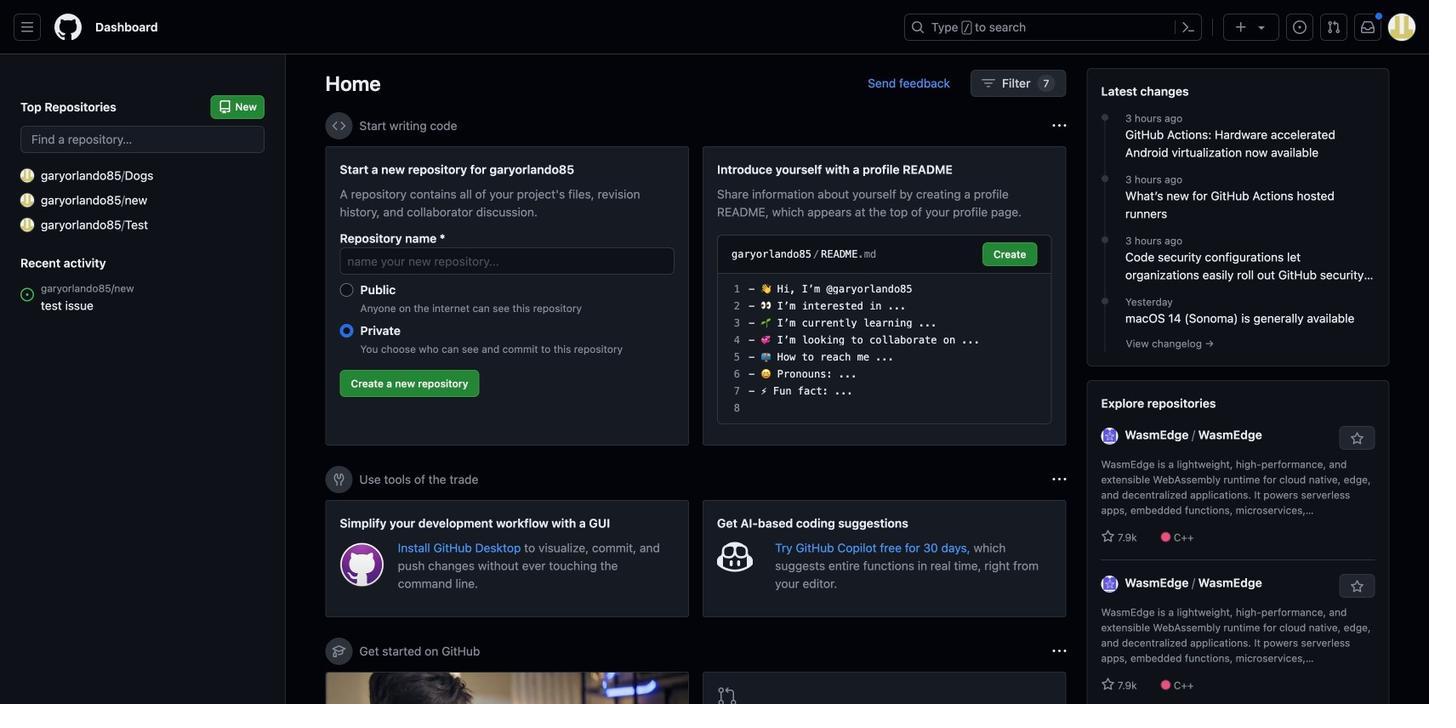Task type: vqa. For each thing, say whether or not it's contained in the screenshot.
second star icon from the top
no



Task type: locate. For each thing, give the bounding box(es) containing it.
explore element
[[1087, 68, 1390, 704]]

what is github? image
[[326, 673, 688, 704]]

star image
[[1101, 530, 1115, 544]]

plus image
[[1235, 20, 1248, 34]]

why am i seeing this? image
[[1053, 119, 1067, 133], [1053, 473, 1067, 487], [1053, 645, 1067, 659]]

None radio
[[340, 324, 354, 338]]

None submit
[[983, 242, 1038, 266]]

1 star this repository image from the top
[[1351, 432, 1364, 446]]

1 vertical spatial star this repository image
[[1351, 580, 1364, 594]]

1 dot fill image from the top
[[1098, 172, 1112, 185]]

mortar board image
[[332, 645, 346, 659]]

2 why am i seeing this? image from the top
[[1053, 473, 1067, 487]]

dogs image
[[20, 169, 34, 183]]

0 vertical spatial star this repository image
[[1351, 432, 1364, 446]]

triangle down image
[[1255, 20, 1269, 34]]

2 @wasmedge profile image from the top
[[1101, 576, 1118, 593]]

None radio
[[340, 283, 354, 297]]

2 star this repository image from the top
[[1351, 580, 1364, 594]]

star this repository image
[[1351, 432, 1364, 446], [1351, 580, 1364, 594]]

@wasmedge profile image
[[1101, 428, 1118, 445], [1101, 576, 1118, 593]]

1 vertical spatial why am i seeing this? image
[[1053, 473, 1067, 487]]

1 why am i seeing this? image from the top
[[1053, 119, 1067, 133]]

0 vertical spatial dot fill image
[[1098, 111, 1112, 124]]

none radio inside start a new repository element
[[340, 324, 354, 338]]

dot fill image
[[1098, 111, 1112, 124], [1098, 233, 1112, 247]]

what is github? element
[[325, 672, 689, 704]]

Find a repository… text field
[[20, 126, 265, 153]]

open issue image
[[20, 288, 34, 302]]

1 @wasmedge profile image from the top
[[1101, 428, 1118, 445]]

1 dot fill image from the top
[[1098, 111, 1112, 124]]

none submit inside introduce yourself with a profile readme element
[[983, 242, 1038, 266]]

homepage image
[[54, 14, 82, 41]]

star image
[[1101, 678, 1115, 692]]

introduce yourself with a profile readme element
[[703, 146, 1067, 446]]

3 why am i seeing this? image from the top
[[1053, 645, 1067, 659]]

0 vertical spatial dot fill image
[[1098, 172, 1112, 185]]

1 vertical spatial @wasmedge profile image
[[1101, 576, 1118, 593]]

github desktop image
[[340, 543, 384, 587]]

notifications image
[[1361, 20, 1375, 34]]

1 vertical spatial dot fill image
[[1098, 233, 1112, 247]]

0 vertical spatial why am i seeing this? image
[[1053, 119, 1067, 133]]

2 vertical spatial why am i seeing this? image
[[1053, 645, 1067, 659]]

why am i seeing this? image for introduce yourself with a profile readme element
[[1053, 119, 1067, 133]]

0 vertical spatial @wasmedge profile image
[[1101, 428, 1118, 445]]

Top Repositories search field
[[20, 126, 265, 153]]

@wasmedge profile image for star image on the bottom right
[[1101, 576, 1118, 593]]

dot fill image
[[1098, 172, 1112, 185], [1098, 294, 1112, 308]]

simplify your development workflow with a gui element
[[325, 500, 689, 618]]

1 vertical spatial dot fill image
[[1098, 294, 1112, 308]]



Task type: describe. For each thing, give the bounding box(es) containing it.
name your new repository... text field
[[340, 248, 675, 275]]

tools image
[[332, 473, 346, 487]]

git pull request image
[[1327, 20, 1341, 34]]

explore repositories navigation
[[1087, 380, 1390, 704]]

@wasmedge profile image for star icon on the bottom
[[1101, 428, 1118, 445]]

2 dot fill image from the top
[[1098, 294, 1112, 308]]

git pull request image
[[717, 687, 738, 704]]

filter image
[[982, 77, 995, 90]]

code image
[[332, 119, 346, 133]]

none radio inside start a new repository element
[[340, 283, 354, 297]]

star this repository image for star icon on the bottom
[[1351, 432, 1364, 446]]

test image
[[20, 218, 34, 232]]

why am i seeing this? image for get ai-based coding suggestions element
[[1053, 473, 1067, 487]]

star this repository image for star image on the bottom right
[[1351, 580, 1364, 594]]

new image
[[20, 194, 34, 207]]

get ai-based coding suggestions element
[[703, 500, 1067, 618]]

2 dot fill image from the top
[[1098, 233, 1112, 247]]

issue opened image
[[1293, 20, 1307, 34]]

command palette image
[[1182, 20, 1195, 34]]

start a new repository element
[[325, 146, 689, 446]]



